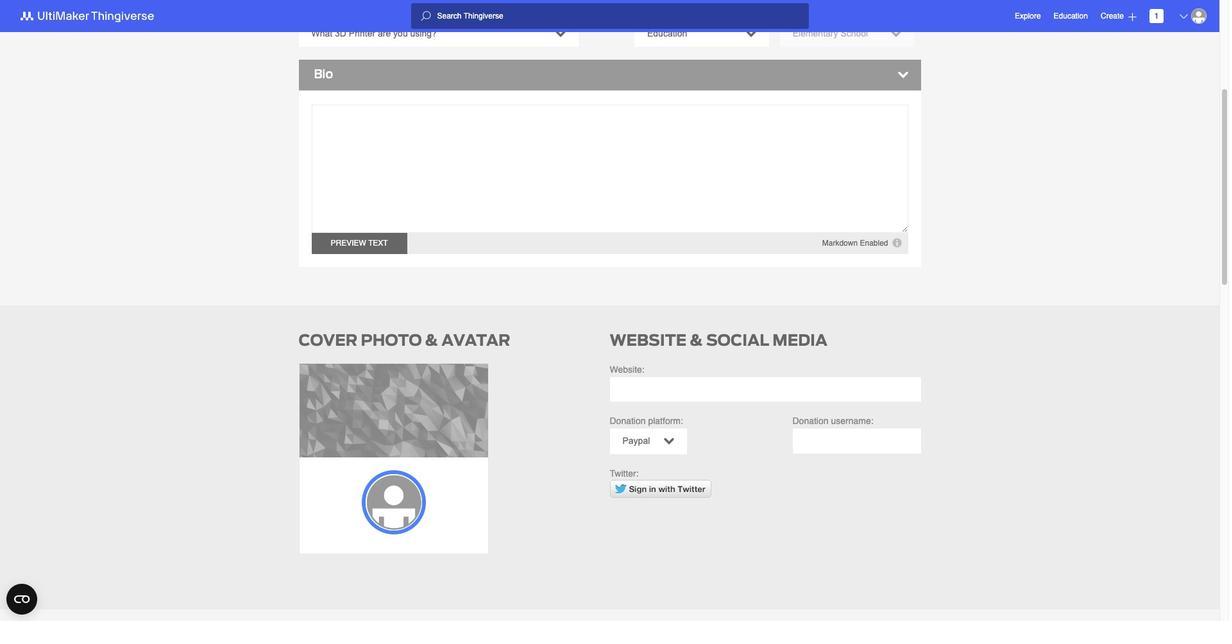 Task type: describe. For each thing, give the bounding box(es) containing it.
printer
[[336, 8, 362, 18]]

bio
[[314, 65, 333, 82]]

1 & from the left
[[425, 329, 438, 351]]

twitter:
[[610, 468, 639, 479]]

industry*
[[635, 8, 670, 18]]

website:
[[610, 364, 645, 374]]

cover
[[299, 329, 358, 351]]

what 3d printer do you use?
[[299, 8, 413, 18]]

explore
[[1015, 11, 1041, 20]]

website & social media
[[610, 329, 828, 351]]

preview text
[[331, 238, 388, 247]]

do
[[364, 8, 374, 18]]

donation for donation username:
[[793, 416, 829, 426]]

you
[[377, 8, 391, 18]]

website
[[610, 329, 687, 351]]

education
[[1054, 12, 1088, 21]]

platform:
[[648, 416, 683, 426]]

search control image
[[421, 11, 431, 21]]

markdown enabled
[[822, 238, 888, 247]]

donation platform:
[[610, 416, 683, 426]]

subindustry*
[[780, 8, 831, 18]]

sign in with twitter image
[[610, 480, 711, 498]]

2 & from the left
[[690, 329, 703, 351]]

cover photo & avatar
[[299, 329, 510, 351]]



Task type: vqa. For each thing, say whether or not it's contained in the screenshot.
3D
yes



Task type: locate. For each thing, give the bounding box(es) containing it.
username:
[[831, 416, 874, 426]]

& left social
[[690, 329, 703, 351]]

avatar image
[[1192, 8, 1207, 24]]

2 donation from the left
[[793, 416, 829, 426]]

open widget image
[[6, 584, 37, 615]]

donation for donation platform:
[[610, 416, 646, 426]]

avatar
[[442, 329, 510, 351]]

preview text button
[[312, 233, 407, 254]]

0 horizontal spatial &
[[425, 329, 438, 351]]

donation left username:
[[793, 416, 829, 426]]

1 donation from the left
[[610, 416, 646, 426]]

enabled
[[860, 238, 888, 247]]

&
[[425, 329, 438, 351], [690, 329, 703, 351]]

education link
[[1054, 10, 1088, 22]]

pimmyjeters image
[[365, 474, 422, 530]]

create
[[1101, 11, 1124, 20]]

donation left platform:
[[610, 416, 646, 426]]

1 link
[[1150, 9, 1164, 23]]

text
[[368, 238, 388, 247]]

use?
[[394, 8, 413, 18]]

media
[[773, 329, 828, 351]]

None text field
[[312, 104, 908, 233]]

& right photo
[[425, 329, 438, 351]]

3d
[[322, 8, 334, 18]]

0 horizontal spatial donation
[[610, 416, 646, 426]]

social
[[706, 329, 769, 351]]

plusicon image
[[1129, 13, 1137, 21]]

explore button
[[1015, 5, 1041, 27]]

1 horizontal spatial &
[[690, 329, 703, 351]]

1 horizontal spatial donation
[[793, 416, 829, 426]]

donation
[[610, 416, 646, 426], [793, 416, 829, 426]]

makerbot logo image
[[13, 8, 169, 24]]

preview
[[331, 238, 366, 247]]

None text field
[[610, 377, 921, 402], [793, 429, 921, 453], [610, 377, 921, 402], [793, 429, 921, 453]]

1
[[1155, 12, 1159, 21]]

photo
[[361, 329, 422, 351]]

what
[[299, 8, 320, 18]]

donation username:
[[793, 416, 874, 426]]

create button
[[1101, 5, 1137, 27]]

Search Thingiverse text field
[[431, 11, 809, 21]]

markdown
[[822, 238, 858, 247]]



